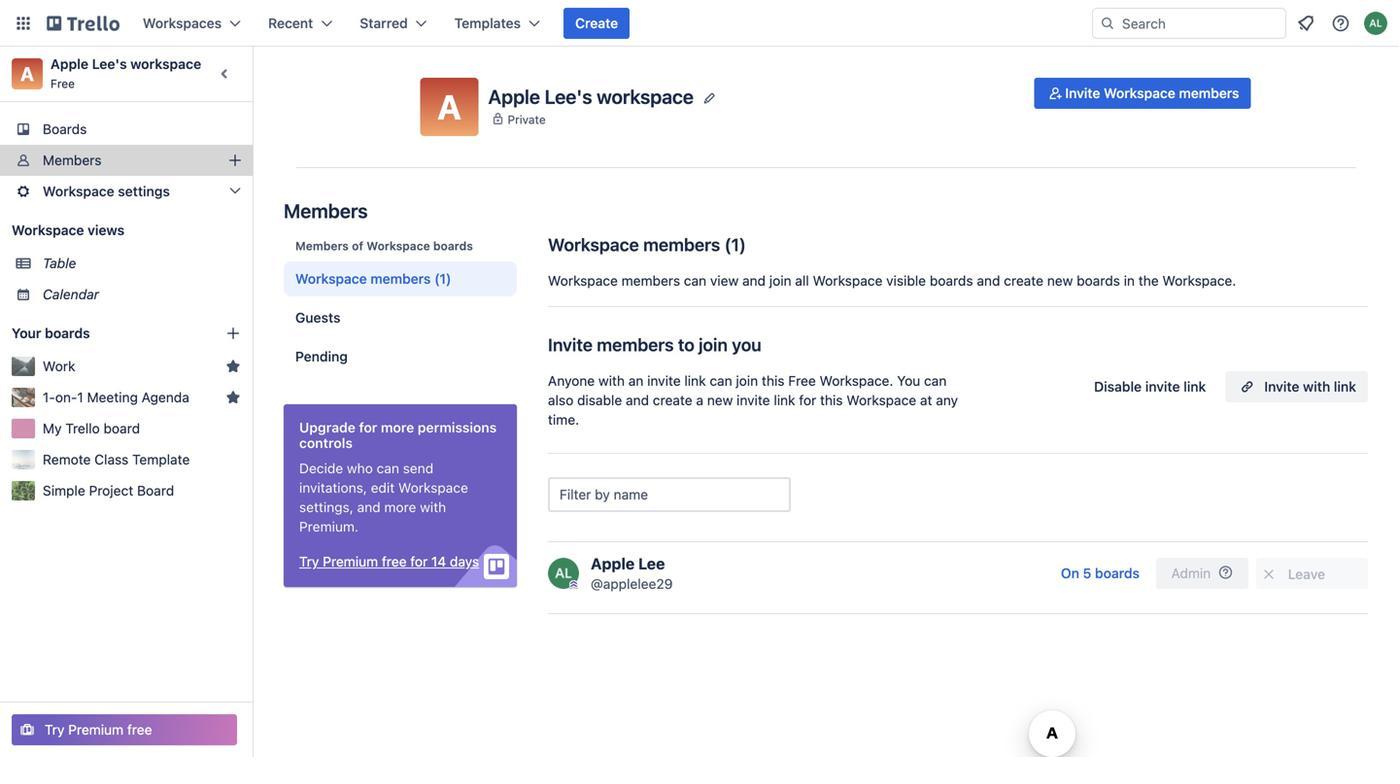 Task type: vqa. For each thing, say whether or not it's contained in the screenshot.
Jeremy Miller (Jeremymiller198) icon
no



Task type: locate. For each thing, give the bounding box(es) containing it.
link inside button
[[1184, 379, 1207, 395]]

1 horizontal spatial join
[[736, 373, 758, 389]]

1 horizontal spatial invite
[[1066, 85, 1101, 101]]

boards link
[[0, 114, 253, 145]]

with
[[599, 373, 625, 389], [1304, 379, 1331, 395], [420, 499, 446, 515]]

invite workspace members button
[[1035, 78, 1252, 109]]

decide
[[299, 460, 343, 476]]

0 vertical spatial premium
[[323, 554, 378, 570]]

invite right a
[[737, 392, 771, 408]]

0 horizontal spatial premium
[[68, 722, 124, 738]]

1 horizontal spatial lee's
[[545, 85, 593, 108]]

boards right 5
[[1096, 565, 1140, 581]]

try inside button
[[299, 554, 319, 570]]

of
[[352, 239, 364, 253]]

new
[[1048, 273, 1074, 289], [708, 392, 733, 408]]

boards up work
[[45, 325, 90, 341]]

create
[[1004, 273, 1044, 289], [653, 392, 693, 408]]

0 horizontal spatial apple
[[51, 56, 89, 72]]

new left the "in"
[[1048, 273, 1074, 289]]

0 vertical spatial workspace.
[[1163, 273, 1237, 289]]

1 vertical spatial this
[[821, 392, 843, 408]]

join down you
[[736, 373, 758, 389]]

workspace down create button
[[597, 85, 694, 108]]

0 horizontal spatial new
[[708, 392, 733, 408]]

1 vertical spatial free
[[789, 373, 816, 389]]

with inside upgrade for more permissions controls decide who can send invitations, edit workspace settings, and more with premium.
[[420, 499, 446, 515]]

0 vertical spatial create
[[1004, 273, 1044, 289]]

members up an
[[597, 334, 674, 355]]

invite for invite members to join you
[[548, 334, 593, 355]]

1 horizontal spatial workspace members
[[548, 234, 721, 255]]

can inside upgrade for more permissions controls decide who can send invitations, edit workspace settings, and more with premium.
[[377, 460, 399, 476]]

apple up @applelee29
[[591, 555, 635, 573]]

2 vertical spatial invite
[[1265, 379, 1300, 395]]

2 starred icon image from the top
[[226, 390, 241, 405]]

for inside upgrade for more permissions controls decide who can send invitations, edit workspace settings, and more with premium.
[[359, 419, 378, 436]]

members down boards on the top left of page
[[43, 152, 102, 168]]

invite
[[1066, 85, 1101, 101], [548, 334, 593, 355], [1265, 379, 1300, 395]]

admin
[[1172, 565, 1212, 581]]

0 horizontal spatial with
[[420, 499, 446, 515]]

table link
[[43, 254, 241, 273]]

can
[[684, 273, 707, 289], [710, 373, 733, 389], [925, 373, 947, 389], [377, 460, 399, 476]]

with for anyone
[[599, 373, 625, 389]]

workspace inside dropdown button
[[43, 183, 114, 199]]

0 vertical spatial starred icon image
[[226, 359, 241, 374]]

can up 'at'
[[925, 373, 947, 389]]

add board image
[[226, 326, 241, 341]]

0 horizontal spatial lee's
[[92, 56, 127, 72]]

members up of
[[284, 199, 368, 222]]

1 vertical spatial a
[[438, 87, 462, 127]]

2 vertical spatial for
[[411, 554, 428, 570]]

new inside anyone with an invite link can join this free workspace. you can also disable and create a new invite link for this workspace at any time.
[[708, 392, 733, 408]]

2 horizontal spatial for
[[799, 392, 817, 408]]

1 horizontal spatial new
[[1048, 273, 1074, 289]]

workspace. left you
[[820, 373, 894, 389]]

workspace for apple lee's workspace free
[[130, 56, 201, 72]]

1 horizontal spatial create
[[1004, 273, 1044, 289]]

join left the all
[[770, 273, 792, 289]]

invite for invite workspace members
[[1066, 85, 1101, 101]]

boards inside your boards with 5 items element
[[45, 325, 90, 341]]

1 vertical spatial premium
[[68, 722, 124, 738]]

invite
[[648, 373, 681, 389], [1146, 379, 1181, 395], [737, 392, 771, 408]]

view
[[711, 273, 739, 289]]

)
[[740, 234, 747, 255]]

invite members to join you
[[548, 334, 762, 355]]

can up edit
[[377, 460, 399, 476]]

you
[[732, 334, 762, 355]]

permissions
[[418, 419, 497, 436]]

0 vertical spatial workspace members
[[548, 234, 721, 255]]

try for try premium free
[[45, 722, 65, 738]]

trello
[[65, 420, 100, 436]]

invite for invite with link
[[1265, 379, 1300, 395]]

workspace inside anyone with an invite link can join this free workspace. you can also disable and create a new invite link for this workspace at any time.
[[847, 392, 917, 408]]

join right to on the top
[[699, 334, 728, 355]]

0 horizontal spatial invite
[[548, 334, 593, 355]]

calendar
[[43, 286, 99, 302]]

workspace inside upgrade for more permissions controls decide who can send invitations, edit workspace settings, and more with premium.
[[399, 480, 468, 496]]

on-
[[55, 389, 77, 405]]

link
[[685, 373, 706, 389], [1184, 379, 1207, 395], [1335, 379, 1357, 395], [774, 392, 796, 408]]

recent button
[[257, 8, 344, 39]]

premium inside button
[[68, 722, 124, 738]]

members down search field
[[1180, 85, 1240, 101]]

and
[[743, 273, 766, 289], [977, 273, 1001, 289], [626, 392, 649, 408], [357, 499, 381, 515]]

0 vertical spatial try
[[299, 554, 319, 570]]

0 horizontal spatial for
[[359, 419, 378, 436]]

0 horizontal spatial workspace members
[[296, 271, 431, 287]]

0 vertical spatial a
[[20, 62, 34, 85]]

workspace down workspaces
[[130, 56, 201, 72]]

and right visible
[[977, 273, 1001, 289]]

1 horizontal spatial invite
[[737, 392, 771, 408]]

1 horizontal spatial premium
[[323, 554, 378, 570]]

who
[[347, 460, 373, 476]]

free inside button
[[127, 722, 152, 738]]

1 horizontal spatial a
[[438, 87, 462, 127]]

members
[[43, 152, 102, 168], [284, 199, 368, 222], [296, 239, 349, 253]]

this
[[762, 373, 785, 389], [821, 392, 843, 408]]

join inside anyone with an invite link can join this free workspace. you can also disable and create a new invite link for this workspace at any time.
[[736, 373, 758, 389]]

your boards
[[12, 325, 90, 341]]

1-
[[43, 389, 55, 405]]

1 vertical spatial workspace.
[[820, 373, 894, 389]]

1 horizontal spatial try
[[299, 554, 319, 570]]

join
[[770, 273, 792, 289], [699, 334, 728, 355], [736, 373, 758, 389]]

5
[[1084, 565, 1092, 581]]

1 horizontal spatial with
[[599, 373, 625, 389]]

guests link
[[284, 300, 517, 335]]

1 horizontal spatial free
[[789, 373, 816, 389]]

for
[[799, 392, 817, 408], [359, 419, 378, 436], [411, 554, 428, 570]]

try premium free
[[45, 722, 152, 738]]

1 horizontal spatial free
[[382, 554, 407, 570]]

0 vertical spatial free
[[51, 77, 75, 90]]

1 horizontal spatial workspace.
[[1163, 273, 1237, 289]]

on 5 boards link
[[1053, 558, 1149, 589]]

sm image
[[1046, 84, 1066, 103]]

0 vertical spatial lee's
[[92, 56, 127, 72]]

workspace. right the
[[1163, 273, 1237, 289]]

settings,
[[299, 499, 354, 515]]

a for a button
[[438, 87, 462, 127]]

1 up view
[[732, 234, 740, 255]]

1 vertical spatial lee's
[[545, 85, 593, 108]]

members of workspace boards
[[296, 239, 473, 253]]

1 vertical spatial apple
[[489, 85, 541, 108]]

2 horizontal spatial apple
[[591, 555, 635, 573]]

1 vertical spatial new
[[708, 392, 733, 408]]

apple inside apple lee's workspace free
[[51, 56, 89, 72]]

1 vertical spatial 1
[[77, 389, 83, 405]]

0 vertical spatial new
[[1048, 273, 1074, 289]]

members inside button
[[1180, 85, 1240, 101]]

0 horizontal spatial a
[[20, 62, 34, 85]]

primary element
[[0, 0, 1400, 47]]

try premium free button
[[12, 715, 237, 746]]

1 horizontal spatial for
[[411, 554, 428, 570]]

1 vertical spatial try
[[45, 722, 65, 738]]

0 vertical spatial for
[[799, 392, 817, 408]]

at
[[921, 392, 933, 408]]

workspace inside button
[[1104, 85, 1176, 101]]

free
[[382, 554, 407, 570], [127, 722, 152, 738]]

1
[[732, 234, 740, 255], [77, 389, 83, 405]]

0 vertical spatial more
[[381, 419, 414, 436]]

and inside anyone with an invite link can join this free workspace. you can also disable and create a new invite link for this workspace at any time.
[[626, 392, 649, 408]]

more down edit
[[384, 499, 416, 515]]

invite right an
[[648, 373, 681, 389]]

workspace for apple lee's workspace
[[597, 85, 694, 108]]

1 starred icon image from the top
[[226, 359, 241, 374]]

0 horizontal spatial this
[[762, 373, 785, 389]]

try for try premium free for 14 days
[[299, 554, 319, 570]]

simple project board link
[[43, 481, 241, 501]]

lee's up the private
[[545, 85, 593, 108]]

table
[[43, 255, 76, 271]]

invitations,
[[299, 480, 367, 496]]

simple project board
[[43, 483, 174, 499]]

back to home image
[[47, 8, 120, 39]]

lee's down back to home image
[[92, 56, 127, 72]]

apple up the private
[[489, 85, 541, 108]]

premium for try premium free for 14 days
[[323, 554, 378, 570]]

can left view
[[684, 273, 707, 289]]

0 vertical spatial free
[[382, 554, 407, 570]]

edit
[[371, 480, 395, 496]]

1 vertical spatial free
[[127, 722, 152, 738]]

2 horizontal spatial invite
[[1265, 379, 1300, 395]]

templates
[[455, 15, 521, 31]]

boards inside on 5 boards link
[[1096, 565, 1140, 581]]

0 horizontal spatial workspace
[[130, 56, 201, 72]]

1 horizontal spatial apple
[[489, 85, 541, 108]]

0 horizontal spatial free
[[51, 77, 75, 90]]

0 vertical spatial invite
[[1066, 85, 1101, 101]]

free
[[51, 77, 75, 90], [789, 373, 816, 389]]

invite inside invite workspace members button
[[1066, 85, 1101, 101]]

(
[[725, 234, 732, 255]]

0 vertical spatial join
[[770, 273, 792, 289]]

workspace members left (
[[548, 234, 721, 255]]

visible
[[887, 273, 927, 289]]

try inside button
[[45, 722, 65, 738]]

2 vertical spatial apple
[[591, 555, 635, 573]]

premium inside button
[[323, 554, 378, 570]]

workspace. inside anyone with an invite link can join this free workspace. you can also disable and create a new invite link for this workspace at any time.
[[820, 373, 894, 389]]

link inside button
[[1335, 379, 1357, 395]]

guests
[[296, 310, 341, 326]]

with inside anyone with an invite link can join this free workspace. you can also disable and create a new invite link for this workspace at any time.
[[599, 373, 625, 389]]

invite right disable
[[1146, 379, 1181, 395]]

apple inside apple lee @applelee29
[[591, 555, 635, 573]]

and down an
[[626, 392, 649, 408]]

with inside invite with link button
[[1304, 379, 1331, 395]]

free inside button
[[382, 554, 407, 570]]

apple down back to home image
[[51, 56, 89, 72]]

2 horizontal spatial invite
[[1146, 379, 1181, 395]]

and down edit
[[357, 499, 381, 515]]

recent
[[268, 15, 313, 31]]

on
[[1062, 565, 1080, 581]]

more up send at the left of the page
[[381, 419, 414, 436]]

a inside button
[[438, 87, 462, 127]]

@applelee29
[[591, 576, 673, 592]]

work
[[43, 358, 75, 374]]

0 vertical spatial apple
[[51, 56, 89, 72]]

0 horizontal spatial create
[[653, 392, 693, 408]]

your boards with 5 items element
[[12, 322, 196, 345]]

2 horizontal spatial join
[[770, 273, 792, 289]]

invite with link button
[[1226, 371, 1369, 402]]

starred icon image
[[226, 359, 241, 374], [226, 390, 241, 405]]

1 vertical spatial for
[[359, 419, 378, 436]]

1 horizontal spatial workspace
[[597, 85, 694, 108]]

2 vertical spatial join
[[736, 373, 758, 389]]

0 horizontal spatial join
[[699, 334, 728, 355]]

time.
[[548, 412, 580, 428]]

invite inside invite with link button
[[1265, 379, 1300, 395]]

workspace members down of
[[296, 271, 431, 287]]

apple lee (applelee29) image
[[1365, 12, 1388, 35]]

0 horizontal spatial free
[[127, 722, 152, 738]]

members
[[1180, 85, 1240, 101], [644, 234, 721, 255], [371, 271, 431, 287], [622, 273, 681, 289], [597, 334, 674, 355]]

members left of
[[296, 239, 349, 253]]

members left (
[[644, 234, 721, 255]]

disable invite link
[[1095, 379, 1207, 395]]

0 vertical spatial workspace
[[130, 56, 201, 72]]

apple
[[51, 56, 89, 72], [489, 85, 541, 108], [591, 555, 635, 573]]

1 horizontal spatial this
[[821, 392, 843, 408]]

apple for apple lee @applelee29
[[591, 555, 635, 573]]

members link
[[0, 145, 253, 176]]

disable invite link button
[[1083, 371, 1218, 402]]

0 horizontal spatial try
[[45, 722, 65, 738]]

1 vertical spatial workspace
[[597, 85, 694, 108]]

new right a
[[708, 392, 733, 408]]

my trello board
[[43, 420, 140, 436]]

1 up trello
[[77, 389, 83, 405]]

boards up (1)
[[433, 239, 473, 253]]

0 horizontal spatial workspace.
[[820, 373, 894, 389]]

lee's inside apple lee's workspace free
[[92, 56, 127, 72]]

0 vertical spatial 1
[[732, 234, 740, 255]]

2 horizontal spatial with
[[1304, 379, 1331, 395]]

try premium free for 14 days button
[[299, 552, 479, 572]]

any
[[936, 392, 959, 408]]

my
[[43, 420, 62, 436]]

1 vertical spatial invite
[[548, 334, 593, 355]]

workspace inside apple lee's workspace free
[[130, 56, 201, 72]]

starred icon image for work
[[226, 359, 241, 374]]

0 horizontal spatial 1
[[77, 389, 83, 405]]

this member is an admin of this workspace. image
[[570, 580, 578, 589]]

1 vertical spatial create
[[653, 392, 693, 408]]

lee's for apple lee's workspace
[[545, 85, 593, 108]]

1 vertical spatial starred icon image
[[226, 390, 241, 405]]

calendar link
[[43, 285, 241, 304]]



Task type: describe. For each thing, give the bounding box(es) containing it.
remote class template link
[[43, 450, 241, 470]]

can down you
[[710, 373, 733, 389]]

simple
[[43, 483, 85, 499]]

lee's for apple lee's workspace free
[[92, 56, 127, 72]]

boards right visible
[[930, 273, 974, 289]]

members down the members of workspace boards
[[371, 271, 431, 287]]

pending
[[296, 349, 348, 365]]

private
[[508, 113, 546, 126]]

Search field
[[1116, 9, 1286, 38]]

workspace members can view and join all workspace visible boards and create new boards in the workspace.
[[548, 273, 1237, 289]]

settings
[[118, 183, 170, 199]]

views
[[88, 222, 124, 238]]

starred button
[[348, 8, 439, 39]]

premium.
[[299, 519, 359, 535]]

apple lee's workspace link
[[51, 56, 201, 72]]

workspaces button
[[131, 8, 253, 39]]

board
[[137, 483, 174, 499]]

a button
[[420, 78, 479, 136]]

anyone with an invite link can join this free workspace. you can also disable and create a new invite link for this workspace at any time.
[[548, 373, 959, 428]]

(1)
[[435, 271, 452, 287]]

workspace settings button
[[0, 176, 253, 207]]

create
[[576, 15, 618, 31]]

a
[[696, 392, 704, 408]]

controls
[[299, 435, 353, 451]]

( 1 )
[[725, 234, 747, 255]]

template
[[132, 452, 190, 468]]

with for invite
[[1304, 379, 1331, 395]]

1 inside button
[[77, 389, 83, 405]]

templates button
[[443, 8, 552, 39]]

0 vertical spatial members
[[43, 152, 102, 168]]

apple lee's workspace free
[[51, 56, 201, 90]]

free inside anyone with an invite link can join this free workspace. you can also disable and create a new invite link for this workspace at any time.
[[789, 373, 816, 389]]

remote class template
[[43, 452, 190, 468]]

for inside anyone with an invite link can join this free workspace. you can also disable and create a new invite link for this workspace at any time.
[[799, 392, 817, 408]]

workspace views
[[12, 222, 124, 238]]

leave
[[1289, 566, 1326, 582]]

boards
[[43, 121, 87, 137]]

sm image
[[1260, 565, 1279, 584]]

workspace settings
[[43, 183, 170, 199]]

apple lee @applelee29
[[591, 555, 673, 592]]

class
[[95, 452, 129, 468]]

and inside upgrade for more permissions controls decide who can send invitations, edit workspace settings, and more with premium.
[[357, 499, 381, 515]]

free for try premium free
[[127, 722, 152, 738]]

apple for apple lee's workspace free
[[51, 56, 89, 72]]

upgrade for more permissions controls decide who can send invitations, edit workspace settings, and more with premium.
[[299, 419, 497, 535]]

also
[[548, 392, 574, 408]]

1-on-1 meeting agenda
[[43, 389, 189, 405]]

your
[[12, 325, 41, 341]]

1 vertical spatial workspace members
[[296, 271, 431, 287]]

remote
[[43, 452, 91, 468]]

search image
[[1100, 16, 1116, 31]]

my trello board link
[[43, 419, 241, 438]]

upgrade
[[299, 419, 356, 436]]

starred icon image for 1-on-1 meeting agenda
[[226, 390, 241, 405]]

admin button
[[1157, 558, 1249, 589]]

free for try premium free for 14 days
[[382, 554, 407, 570]]

leave link
[[1257, 558, 1369, 589]]

and right view
[[743, 273, 766, 289]]

pending link
[[284, 339, 517, 374]]

invite with link
[[1265, 379, 1357, 395]]

1 vertical spatial join
[[699, 334, 728, 355]]

in
[[1124, 273, 1135, 289]]

0 notifications image
[[1295, 12, 1318, 35]]

1 vertical spatial members
[[284, 199, 368, 222]]

boards left the "in"
[[1077, 273, 1121, 289]]

open information menu image
[[1332, 14, 1351, 33]]

1 vertical spatial more
[[384, 499, 416, 515]]

create inside anyone with an invite link can join this free workspace. you can also disable and create a new invite link for this workspace at any time.
[[653, 392, 693, 408]]

for inside 'try premium free for 14 days' button
[[411, 554, 428, 570]]

to
[[678, 334, 695, 355]]

lee
[[639, 555, 665, 573]]

14
[[432, 554, 446, 570]]

premium for try premium free
[[68, 722, 124, 738]]

work button
[[43, 357, 218, 376]]

apple for apple lee's workspace
[[489, 85, 541, 108]]

Filter by name text field
[[548, 477, 791, 512]]

meeting
[[87, 389, 138, 405]]

days
[[450, 554, 479, 570]]

a for a link
[[20, 62, 34, 85]]

2 vertical spatial members
[[296, 239, 349, 253]]

members up invite members to join you
[[622, 273, 681, 289]]

the
[[1139, 273, 1159, 289]]

an
[[629, 373, 644, 389]]

board
[[104, 420, 140, 436]]

invite inside button
[[1146, 379, 1181, 395]]

invite workspace members
[[1066, 85, 1240, 101]]

apple lee's workspace
[[489, 85, 694, 108]]

1 horizontal spatial 1
[[732, 234, 740, 255]]

free inside apple lee's workspace free
[[51, 77, 75, 90]]

send
[[403, 460, 434, 476]]

all
[[796, 273, 810, 289]]

disable
[[578, 392, 622, 408]]

0 horizontal spatial invite
[[648, 373, 681, 389]]

0 vertical spatial this
[[762, 373, 785, 389]]

project
[[89, 483, 133, 499]]

disable
[[1095, 379, 1142, 395]]

anyone
[[548, 373, 595, 389]]

try premium free for 14 days
[[299, 554, 479, 570]]

on 5 boards
[[1062, 565, 1140, 581]]

starred
[[360, 15, 408, 31]]

workspace navigation collapse icon image
[[212, 60, 239, 87]]



